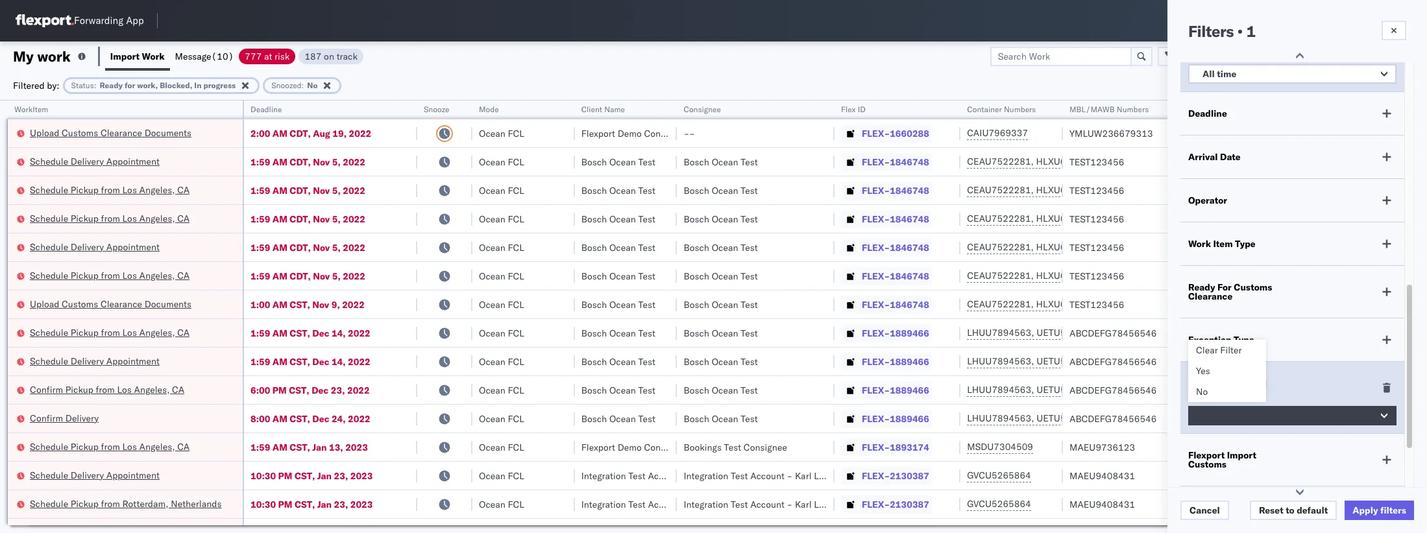 Task type: locate. For each thing, give the bounding box(es) containing it.
resize handle column header for mode
[[559, 101, 575, 534]]

confirm for confirm delivery
[[30, 413, 63, 424]]

1 vertical spatial 1:59 am cst, dec 14, 2022
[[251, 356, 371, 368]]

1 vertical spatial maeu9408431
[[1070, 499, 1135, 511]]

1 vertical spatial demo
[[618, 442, 642, 453]]

19,
[[333, 128, 347, 139]]

file exception
[[1205, 50, 1266, 62]]

0 vertical spatial omkar savant
[[1267, 213, 1324, 225]]

0 vertical spatial maeu9408431
[[1070, 470, 1135, 482]]

1 horizontal spatial ready
[[1189, 282, 1215, 293]]

4 schedule from the top
[[30, 241, 68, 253]]

1 vertical spatial 2130387
[[890, 499, 930, 511]]

0 vertical spatial 14,
[[332, 327, 346, 339]]

2 vertical spatial 23,
[[334, 499, 348, 511]]

2 hlxu8034992 from the top
[[1105, 184, 1169, 196]]

abcdefg78456546 for confirm pickup from los angeles, ca
[[1070, 385, 1157, 396]]

11 flex- from the top
[[862, 413, 890, 425]]

0 vertical spatial pm
[[273, 385, 287, 396]]

flexport. image
[[16, 14, 74, 27]]

clearance
[[101, 127, 142, 139], [1189, 291, 1233, 302], [101, 298, 142, 310]]

no right snoozed
[[307, 80, 318, 90]]

resize handle column header
[[227, 101, 243, 534], [402, 101, 417, 534], [457, 101, 473, 534], [559, 101, 575, 534], [662, 101, 677, 534], [819, 101, 835, 534], [945, 101, 961, 534], [1048, 101, 1063, 534], [1245, 101, 1260, 534], [1347, 101, 1363, 534], [1394, 101, 1410, 534]]

14 fcl from the top
[[508, 499, 524, 511]]

1 vertical spatial 14,
[[332, 356, 346, 368]]

10 flex- from the top
[[862, 385, 890, 396]]

1 confirm from the top
[[30, 384, 63, 396]]

pm for schedule pickup from rotterdam, netherlands
[[278, 499, 292, 511]]

2 10:30 pm cst, jan 23, 2023 from the top
[[251, 499, 373, 511]]

operator
[[1189, 195, 1228, 206]]

list box
[[1189, 340, 1266, 402]]

all
[[1203, 68, 1215, 80]]

ready left for
[[100, 80, 123, 90]]

2 am from the top
[[273, 156, 287, 168]]

: up deadline button
[[302, 80, 304, 90]]

confirm
[[30, 384, 63, 396], [30, 413, 63, 424]]

status : ready for work, blocked, in progress
[[71, 80, 236, 90]]

1 vertical spatial no
[[1196, 386, 1208, 398]]

angeles, for 1:59 am cdt, nov 5, 2022 schedule pickup from los angeles, ca button
[[139, 213, 175, 224]]

1 flex-2130387 from the top
[[862, 470, 930, 482]]

confirm pickup from los angeles, ca
[[30, 384, 184, 396]]

1 schedule pickup from los angeles, ca button from the top
[[30, 183, 190, 198]]

hlxu6269489, for 1:59 am cdt, nov 5, 2022 schedule pickup from los angeles, ca button
[[1036, 213, 1103, 225]]

0 horizontal spatial no
[[307, 80, 318, 90]]

1 vertical spatial savant
[[1296, 385, 1324, 396]]

appointment for 4th schedule delivery appointment link from the top of the page
[[106, 470, 160, 481]]

2:00 am cdt, aug 19, 2022
[[251, 128, 371, 139]]

5 1:59 am cdt, nov 5, 2022 from the top
[[251, 270, 365, 282]]

14, down 9,
[[332, 327, 346, 339]]

1846748
[[890, 156, 930, 168], [890, 185, 930, 196], [890, 213, 930, 225], [890, 242, 930, 253], [890, 270, 930, 282], [890, 299, 930, 311]]

ready inside "ready for customs clearance"
[[1189, 282, 1215, 293]]

import work
[[110, 50, 165, 62]]

777
[[245, 50, 262, 62]]

0 vertical spatial ready
[[100, 80, 123, 90]]

dec for confirm delivery
[[312, 413, 329, 425]]

0 horizontal spatial work
[[142, 50, 165, 62]]

1 horizontal spatial :
[[302, 80, 304, 90]]

1 vertical spatial type
[[1234, 334, 1255, 346]]

integration test account - karl lagerfeld
[[581, 470, 750, 482], [684, 470, 853, 482], [581, 499, 750, 511], [684, 499, 853, 511]]

1 vertical spatial pm
[[278, 470, 292, 482]]

flex-1889466 for confirm delivery
[[862, 413, 930, 425]]

10 resize handle column header from the left
[[1347, 101, 1363, 534]]

9 schedule from the top
[[30, 470, 68, 481]]

numbers
[[1004, 105, 1036, 114], [1117, 105, 1149, 114]]

confirm inside confirm pickup from los angeles, ca link
[[30, 384, 63, 396]]

0 horizontal spatial :
[[94, 80, 96, 90]]

23, for confirm pickup from los angeles, ca
[[331, 385, 345, 396]]

clear
[[1196, 345, 1218, 356]]

1 vertical spatial 2023
[[350, 470, 373, 482]]

11 am from the top
[[273, 442, 287, 453]]

type right the exception
[[1234, 334, 1255, 346]]

arrival date
[[1189, 151, 1241, 163]]

1 resize handle column header from the left
[[227, 101, 243, 534]]

ocean fcl
[[479, 128, 524, 139], [479, 156, 524, 168], [479, 185, 524, 196], [479, 213, 524, 225], [479, 242, 524, 253], [479, 270, 524, 282], [479, 299, 524, 311], [479, 327, 524, 339], [479, 356, 524, 368], [479, 385, 524, 396], [479, 413, 524, 425], [479, 442, 524, 453], [479, 470, 524, 482], [479, 499, 524, 511]]

12 ocean fcl from the top
[[479, 442, 524, 453]]

6 1846748 from the top
[[890, 299, 930, 311]]

8 resize handle column header from the left
[[1048, 101, 1063, 534]]

los
[[122, 184, 137, 196], [122, 213, 137, 224], [122, 270, 137, 281], [122, 327, 137, 339], [117, 384, 132, 396], [122, 441, 137, 453]]

am
[[273, 128, 287, 139], [273, 156, 287, 168], [273, 185, 287, 196], [273, 213, 287, 225], [273, 242, 287, 253], [273, 270, 287, 282], [273, 299, 287, 311], [273, 327, 287, 339], [273, 356, 287, 368], [273, 413, 287, 425], [273, 442, 287, 453]]

0 vertical spatial upload customs clearance documents button
[[30, 126, 191, 141]]

1 schedule pickup from los angeles, ca from the top
[[30, 184, 190, 196]]

14,
[[332, 327, 346, 339], [332, 356, 346, 368]]

2 upload from the top
[[30, 298, 59, 310]]

omkar savant for test123456
[[1267, 213, 1324, 225]]

hlxu6269489, for first schedule delivery appointment button from the top of the page
[[1036, 156, 1103, 167]]

5 schedule pickup from los angeles, ca from the top
[[30, 441, 190, 453]]

1 5, from the top
[[332, 156, 341, 168]]

schedule pickup from los angeles, ca for 1:59 am cst, dec 14, 2022
[[30, 327, 190, 339]]

1 vertical spatial confirm
[[30, 413, 63, 424]]

0 vertical spatial 10:30
[[251, 470, 276, 482]]

3 am from the top
[[273, 185, 287, 196]]

lhuu7894563, for confirm delivery
[[967, 413, 1034, 425]]

4 lhuu7894563, uetu5238478 from the top
[[967, 413, 1100, 425]]

1 vertical spatial ready
[[1189, 282, 1215, 293]]

schedule pickup from los angeles, ca button
[[30, 183, 190, 198], [30, 212, 190, 226], [30, 269, 190, 283], [30, 326, 190, 340], [30, 440, 190, 455]]

schedule delivery appointment for first schedule delivery appointment link from the top of the page
[[30, 155, 160, 167]]

no down yes
[[1196, 386, 1208, 398]]

on
[[324, 50, 334, 62]]

schedule inside "button"
[[30, 498, 68, 510]]

1 vertical spatial work
[[1189, 238, 1211, 250]]

flexport demo consignee for --
[[581, 128, 688, 139]]

batch
[[1354, 50, 1380, 62]]

schedule delivery appointment for second schedule delivery appointment link from the top
[[30, 241, 160, 253]]

cancel button
[[1181, 501, 1229, 521]]

1846748 for first schedule delivery appointment button from the top of the page
[[890, 156, 930, 168]]

6 hlxu8034992 from the top
[[1105, 299, 1169, 310]]

flexport demo consignee
[[581, 128, 688, 139], [581, 442, 688, 453]]

bookings test consignee
[[684, 442, 787, 453]]

0 vertical spatial confirm
[[30, 384, 63, 396]]

0 vertical spatial 10:30 pm cst, jan 23, 2023
[[251, 470, 373, 482]]

schedule pickup from los angeles, ca for 1:59 am cdt, nov 5, 2022
[[30, 213, 190, 224]]

schedule pickup from los angeles, ca button for 1:59 am cdt, nov 5, 2022
[[30, 212, 190, 226]]

numbers up caiu7969337 on the right of the page
[[1004, 105, 1036, 114]]

1 upload customs clearance documents link from the top
[[30, 126, 191, 139]]

0 vertical spatial 1:59 am cst, dec 14, 2022
[[251, 327, 371, 339]]

0 vertical spatial demo
[[618, 128, 642, 139]]

0 horizontal spatial ready
[[100, 80, 123, 90]]

1 schedule delivery appointment from the top
[[30, 155, 160, 167]]

jan for schedule delivery appointment
[[317, 470, 332, 482]]

2:00
[[251, 128, 270, 139]]

1 schedule delivery appointment button from the top
[[30, 155, 160, 169]]

1 horizontal spatial deadline
[[1189, 108, 1227, 119]]

3 cdt, from the top
[[290, 185, 311, 196]]

0 vertical spatial documents
[[145, 127, 191, 139]]

9 fcl from the top
[[508, 356, 524, 368]]

1 vertical spatial 10:30
[[251, 499, 276, 511]]

5 schedule from the top
[[30, 270, 68, 281]]

0 vertical spatial import
[[110, 50, 140, 62]]

0 vertical spatial no
[[307, 80, 318, 90]]

3 abcdefg78456546 from the top
[[1070, 385, 1157, 396]]

1 vertical spatial 23,
[[334, 470, 348, 482]]

3 lhuu7894563, uetu5238478 from the top
[[967, 384, 1100, 396]]

deadline up 2:00
[[251, 105, 282, 114]]

6 flex-1846748 from the top
[[862, 299, 930, 311]]

by:
[[47, 80, 59, 91]]

delivery for 3rd schedule delivery appointment button from the top
[[71, 355, 104, 367]]

upload
[[30, 127, 59, 139], [30, 298, 59, 310]]

schedule pickup from los angeles, ca link for 1:59 am cdt, nov 5, 2022
[[30, 212, 190, 225]]

0 vertical spatial gvcu5265864
[[967, 470, 1031, 482]]

dec left 24,
[[312, 413, 329, 425]]

jan for schedule pickup from los angeles, ca
[[312, 442, 327, 453]]

progress
[[203, 80, 236, 90]]

yes
[[1196, 365, 1210, 377]]

5 1846748 from the top
[[890, 270, 930, 282]]

schedule pickup from los angeles, ca link
[[30, 183, 190, 196], [30, 212, 190, 225], [30, 269, 190, 282], [30, 326, 190, 339], [30, 440, 190, 453]]

1 vertical spatial upload customs clearance documents
[[30, 298, 191, 310]]

1 numbers from the left
[[1004, 105, 1036, 114]]

ceau7522281, for schedule pickup from los angeles, ca "link" corresponding to 1:59 am cdt, nov 5, 2022
[[967, 213, 1034, 225]]

7 schedule from the top
[[30, 355, 68, 367]]

1:59 am cst, jan 13, 2023
[[251, 442, 368, 453]]

5 flex- from the top
[[862, 242, 890, 253]]

1 vertical spatial gvcu5265864
[[967, 499, 1031, 510]]

name
[[604, 105, 625, 114]]

3 schedule delivery appointment from the top
[[30, 355, 160, 367]]

clearance for first upload customs clearance documents link from the bottom of the page
[[101, 298, 142, 310]]

1 vertical spatial jan
[[317, 470, 332, 482]]

confirm inside confirm delivery link
[[30, 413, 63, 424]]

actions
[[1370, 105, 1397, 114]]

1 horizontal spatial no
[[1196, 386, 1208, 398]]

delivery
[[71, 155, 104, 167], [71, 241, 104, 253], [71, 355, 104, 367], [1189, 387, 1225, 399], [65, 413, 99, 424], [71, 470, 104, 481]]

1:59 am cst, dec 14, 2022
[[251, 327, 371, 339], [251, 356, 371, 368]]

work
[[142, 50, 165, 62], [1189, 238, 1211, 250]]

1 vertical spatial 10:30 pm cst, jan 23, 2023
[[251, 499, 373, 511]]

4 schedule delivery appointment button from the top
[[30, 469, 160, 483]]

1:59 am cst, dec 14, 2022 down 1:00 am cst, nov 9, 2022
[[251, 327, 371, 339]]

flex-1889466 for schedule delivery appointment
[[862, 356, 930, 368]]

resize handle column header for mbl/mawb numbers
[[1245, 101, 1260, 534]]

demo for -
[[618, 128, 642, 139]]

0 vertical spatial upload customs clearance documents
[[30, 127, 191, 139]]

angeles, inside button
[[134, 384, 170, 396]]

2 gvcu5265864 from the top
[[967, 499, 1031, 510]]

6 flex- from the top
[[862, 270, 890, 282]]

work up status : ready for work, blocked, in progress
[[142, 50, 165, 62]]

schedule pickup from los angeles, ca for 1:59 am cst, jan 13, 2023
[[30, 441, 190, 453]]

workitem
[[14, 105, 48, 114]]

message
[[175, 50, 211, 62]]

-
[[684, 128, 689, 139], [689, 128, 695, 139], [685, 470, 690, 482], [787, 470, 793, 482], [1329, 470, 1334, 482], [685, 499, 690, 511], [787, 499, 793, 511]]

appointment for 2nd schedule delivery appointment link from the bottom of the page
[[106, 355, 160, 367]]

1:59 am cst, dec 14, 2022 up 6:00 pm cst, dec 23, 2022 at left
[[251, 356, 371, 368]]

2 omkar from the top
[[1267, 385, 1294, 396]]

schedule delivery appointment for 4th schedule delivery appointment link from the top of the page
[[30, 470, 160, 481]]

omkar savant
[[1267, 213, 1324, 225], [1267, 385, 1324, 396]]

lhuu7894563, for schedule delivery appointment
[[967, 356, 1034, 367]]

7 fcl from the top
[[508, 299, 524, 311]]

aug
[[313, 128, 330, 139]]

1 vertical spatial omkar savant
[[1267, 385, 1324, 396]]

1 appointment from the top
[[106, 155, 160, 167]]

6 hlxu6269489, from the top
[[1036, 299, 1103, 310]]

ocean
[[479, 128, 506, 139], [479, 156, 506, 168], [609, 156, 636, 168], [712, 156, 738, 168], [479, 185, 506, 196], [609, 185, 636, 196], [712, 185, 738, 196], [479, 213, 506, 225], [609, 213, 636, 225], [712, 213, 738, 225], [479, 242, 506, 253], [609, 242, 636, 253], [712, 242, 738, 253], [479, 270, 506, 282], [609, 270, 636, 282], [712, 270, 738, 282], [479, 299, 506, 311], [609, 299, 636, 311], [712, 299, 738, 311], [479, 327, 506, 339], [609, 327, 636, 339], [712, 327, 738, 339], [479, 356, 506, 368], [609, 356, 636, 368], [712, 356, 738, 368], [479, 385, 506, 396], [609, 385, 636, 396], [712, 385, 738, 396], [479, 413, 506, 425], [609, 413, 636, 425], [712, 413, 738, 425], [479, 442, 506, 453], [479, 470, 506, 482], [479, 499, 506, 511]]

3 schedule from the top
[[30, 213, 68, 224]]

numbers up ymluw236679313
[[1117, 105, 1149, 114]]

delivery for first schedule delivery appointment button from the top of the page
[[71, 155, 104, 167]]

upload customs clearance documents for first upload customs clearance documents link from the bottom of the page
[[30, 298, 191, 310]]

ca for 1:59 am cdt, nov 5, 2022 schedule pickup from los angeles, ca button
[[177, 213, 190, 224]]

4 resize handle column header from the left
[[559, 101, 575, 534]]

1 : from the left
[[94, 80, 96, 90]]

1846748 for third schedule delivery appointment button from the bottom of the page
[[890, 242, 930, 253]]

1 demo from the top
[[618, 128, 642, 139]]

3 lhuu7894563, from the top
[[967, 384, 1034, 396]]

1 savant from the top
[[1296, 213, 1324, 225]]

documents for 2nd upload customs clearance documents link from the bottom
[[145, 127, 191, 139]]

type right item
[[1235, 238, 1256, 250]]

filters
[[1189, 21, 1234, 41]]

work left item
[[1189, 238, 1211, 250]]

: up workitem button
[[94, 80, 96, 90]]

flexport inside flexport managed delivery
[[1189, 378, 1225, 389]]

2 ceau7522281, hlxu6269489, hlxu8034992 from the top
[[967, 184, 1169, 196]]

2 flex-1846748 from the top
[[862, 185, 930, 196]]

2 savant from the top
[[1296, 385, 1324, 396]]

1 lhuu7894563, uetu5238478 from the top
[[967, 327, 1100, 339]]

flex-1893174
[[862, 442, 930, 453]]

0 vertical spatial 23,
[[331, 385, 345, 396]]

1 vertical spatial upload
[[30, 298, 59, 310]]

0 horizontal spatial deadline
[[251, 105, 282, 114]]

pickup
[[71, 184, 99, 196], [71, 213, 99, 224], [71, 270, 99, 281], [71, 327, 99, 339], [65, 384, 93, 396], [71, 441, 99, 453], [71, 498, 99, 510]]

upload customs clearance documents
[[30, 127, 191, 139], [30, 298, 191, 310]]

5 hlxu6269489, from the top
[[1036, 270, 1103, 282]]

2 vertical spatial pm
[[278, 499, 292, 511]]

schedule delivery appointment
[[30, 155, 160, 167], [30, 241, 160, 253], [30, 355, 160, 367], [30, 470, 160, 481]]

0 horizontal spatial numbers
[[1004, 105, 1036, 114]]

1 2130387 from the top
[[890, 470, 930, 482]]

1 1:59 from the top
[[251, 156, 270, 168]]

0 vertical spatial 2023
[[345, 442, 368, 453]]

1846748 for 2nd upload customs clearance documents button from the top of the page
[[890, 299, 930, 311]]

clearance for 2nd upload customs clearance documents link from the bottom
[[101, 127, 142, 139]]

0 vertical spatial flex-2130387
[[862, 470, 930, 482]]

angeles, for schedule pickup from los angeles, ca button corresponding to 1:59 am cst, jan 13, 2023
[[139, 441, 175, 453]]

0 vertical spatial work
[[142, 50, 165, 62]]

mbl/mawb
[[1070, 105, 1115, 114]]

savant
[[1296, 213, 1324, 225], [1296, 385, 1324, 396]]

0 vertical spatial jan
[[312, 442, 327, 453]]

appointment
[[106, 155, 160, 167], [106, 241, 160, 253], [106, 355, 160, 367], [106, 470, 160, 481]]

dec for schedule delivery appointment
[[312, 356, 329, 368]]

13,
[[329, 442, 343, 453]]

ca for schedule pickup from los angeles, ca button for 1:59 am cst, dec 14, 2022
[[177, 327, 190, 339]]

2 schedule pickup from los angeles, ca from the top
[[30, 213, 190, 224]]

uetu5238478 for schedule delivery appointment
[[1037, 356, 1100, 367]]

snoozed
[[271, 80, 302, 90]]

uetu5238478 for confirm delivery
[[1037, 413, 1100, 425]]

gvcu5265864
[[967, 470, 1031, 482], [967, 499, 1031, 510]]

nov
[[313, 156, 330, 168], [313, 185, 330, 196], [313, 213, 330, 225], [313, 242, 330, 253], [313, 270, 330, 282], [312, 299, 329, 311]]

hlxu8034992
[[1105, 156, 1169, 167], [1105, 184, 1169, 196], [1105, 213, 1169, 225], [1105, 241, 1169, 253], [1105, 270, 1169, 282], [1105, 299, 1169, 310]]

lhuu7894563, uetu5238478 for schedule delivery appointment
[[967, 356, 1100, 367]]

schedule pickup from los angeles, ca button for 1:59 am cst, jan 13, 2023
[[30, 440, 190, 455]]

1 14, from the top
[[332, 327, 346, 339]]

2 uetu5238478 from the top
[[1037, 356, 1100, 367]]

uetu5238478 for confirm pickup from los angeles, ca
[[1037, 384, 1100, 396]]

0 vertical spatial flexport demo consignee
[[581, 128, 688, 139]]

11 ocean fcl from the top
[[479, 413, 524, 425]]

4 schedule pickup from los angeles, ca button from the top
[[30, 326, 190, 340]]

ca inside button
[[172, 384, 184, 396]]

1 vertical spatial flex-2130387
[[862, 499, 930, 511]]

1 omkar savant from the top
[[1267, 213, 1324, 225]]

10:30 pm cst, jan 23, 2023
[[251, 470, 373, 482], [251, 499, 373, 511]]

los inside button
[[117, 384, 132, 396]]

forwarding app link
[[16, 14, 144, 27]]

dec for confirm pickup from los angeles, ca
[[312, 385, 329, 396]]

3 uetu5238478 from the top
[[1037, 384, 1100, 396]]

0 vertical spatial 2130387
[[890, 470, 930, 482]]

1 vertical spatial import
[[1227, 450, 1257, 462]]

23, for schedule pickup from rotterdam, netherlands
[[334, 499, 348, 511]]

flex-2130387 button
[[841, 467, 932, 485], [841, 467, 932, 485], [841, 496, 932, 514], [841, 496, 932, 514]]

ceau7522281, for second schedule delivery appointment link from the top
[[967, 241, 1034, 253]]

1 vertical spatial upload customs clearance documents button
[[30, 298, 191, 312]]

4 abcdefg78456546 from the top
[[1070, 413, 1157, 425]]

work,
[[137, 80, 158, 90]]

2 10:30 from the top
[[251, 499, 276, 511]]

0 vertical spatial upload customs clearance documents link
[[30, 126, 191, 139]]

ready left the for
[[1189, 282, 1215, 293]]

dec up the 8:00 am cst, dec 24, 2022
[[312, 385, 329, 396]]

import inside flexport import customs
[[1227, 450, 1257, 462]]

0 horizontal spatial import
[[110, 50, 140, 62]]

dec up 6:00 pm cst, dec 23, 2022 at left
[[312, 356, 329, 368]]

8 ocean fcl from the top
[[479, 327, 524, 339]]

flexport
[[581, 128, 615, 139], [1189, 378, 1225, 389], [581, 442, 615, 453], [1189, 450, 1225, 462]]

customs inside flexport import customs
[[1189, 459, 1227, 471]]

7 resize handle column header from the left
[[945, 101, 961, 534]]

14, up 6:00 pm cst, dec 23, 2022 at left
[[332, 356, 346, 368]]

10 fcl from the top
[[508, 385, 524, 396]]

1 horizontal spatial numbers
[[1117, 105, 1149, 114]]

1 vertical spatial omkar
[[1267, 385, 1294, 396]]

lagerfeld
[[712, 470, 750, 482], [814, 470, 853, 482], [712, 499, 750, 511], [814, 499, 853, 511]]

flex id
[[841, 105, 866, 114]]

reset to default button
[[1250, 501, 1337, 521]]

1 vertical spatial upload customs clearance documents link
[[30, 298, 191, 311]]

5 ceau7522281, from the top
[[967, 270, 1034, 282]]

from inside button
[[96, 384, 115, 396]]

deadline down all on the top
[[1189, 108, 1227, 119]]

2023 for schedule pickup from los angeles, ca
[[345, 442, 368, 453]]

filtered by:
[[13, 80, 59, 91]]

1889466 for confirm pickup from los angeles, ca
[[890, 385, 930, 396]]

2023 for schedule delivery appointment
[[350, 470, 373, 482]]

1 vertical spatial documents
[[145, 298, 191, 310]]

0 vertical spatial omkar
[[1267, 213, 1294, 225]]

schedule pickup from los angeles, ca link for 1:59 am cst, dec 14, 2022
[[30, 326, 190, 339]]

batch action button
[[1334, 46, 1419, 66]]

1 horizontal spatial import
[[1227, 450, 1257, 462]]

1 upload customs clearance documents button from the top
[[30, 126, 191, 141]]

2 schedule from the top
[[30, 184, 68, 196]]

delivery inside confirm delivery link
[[65, 413, 99, 424]]

5,
[[332, 156, 341, 168], [332, 185, 341, 196], [332, 213, 341, 225], [332, 242, 341, 253], [332, 270, 341, 282]]

1 vertical spatial flexport demo consignee
[[581, 442, 688, 453]]

4 1846748 from the top
[[890, 242, 930, 253]]

fcl
[[508, 128, 524, 139], [508, 156, 524, 168], [508, 185, 524, 196], [508, 213, 524, 225], [508, 242, 524, 253], [508, 270, 524, 282], [508, 299, 524, 311], [508, 327, 524, 339], [508, 356, 524, 368], [508, 385, 524, 396], [508, 413, 524, 425], [508, 442, 524, 453], [508, 470, 524, 482], [508, 499, 524, 511]]

2 lhuu7894563, uetu5238478 from the top
[[967, 356, 1100, 367]]

no
[[307, 80, 318, 90], [1196, 386, 1208, 398]]

1 omkar from the top
[[1267, 213, 1294, 225]]

schedule delivery appointment button
[[30, 155, 160, 169], [30, 241, 160, 255], [30, 355, 160, 369], [30, 469, 160, 483]]

1 hlxu8034992 from the top
[[1105, 156, 1169, 167]]

4 hlxu6269489, from the top
[[1036, 241, 1103, 253]]

0 vertical spatial savant
[[1296, 213, 1324, 225]]

0 vertical spatial upload
[[30, 127, 59, 139]]

Search Work text field
[[990, 46, 1132, 66]]

2 schedule delivery appointment from the top
[[30, 241, 160, 253]]

2 hlxu6269489, from the top
[[1036, 184, 1103, 196]]



Task type: vqa. For each thing, say whether or not it's contained in the screenshot.


Task type: describe. For each thing, give the bounding box(es) containing it.
lhuu7894563, for confirm pickup from los angeles, ca
[[967, 384, 1034, 396]]

schedule pickup from rotterdam, netherlands
[[30, 498, 222, 510]]

confirm delivery
[[30, 413, 99, 424]]

resize handle column header for deadline
[[402, 101, 417, 534]]

6 ocean fcl from the top
[[479, 270, 524, 282]]

187
[[305, 50, 322, 62]]

3 ceau7522281, hlxu6269489, hlxu8034992 from the top
[[967, 213, 1169, 225]]

4 ocean fcl from the top
[[479, 213, 524, 225]]

angeles, for schedule pickup from los angeles, ca button for 1:59 am cst, dec 14, 2022
[[139, 327, 175, 339]]

2 vertical spatial 2023
[[350, 499, 373, 511]]

gaurav
[[1267, 128, 1296, 139]]

2 fcl from the top
[[508, 156, 524, 168]]

1 gvcu5265864 from the top
[[967, 470, 1031, 482]]

6 ceau7522281, hlxu6269489, hlxu8034992 from the top
[[967, 299, 1169, 310]]

schedule pickup from rotterdam, netherlands link
[[30, 498, 222, 511]]

1 flex- from the top
[[862, 128, 890, 139]]

numbers for container numbers
[[1004, 105, 1036, 114]]

2 test123456 from the top
[[1070, 185, 1125, 196]]

numbers for mbl/mawb numbers
[[1117, 105, 1149, 114]]

•
[[1238, 21, 1243, 41]]

4 fcl from the top
[[508, 213, 524, 225]]

arrival
[[1189, 151, 1218, 163]]

1 ceau7522281, hlxu6269489, hlxu8034992 from the top
[[967, 156, 1169, 167]]

maeu9736123
[[1070, 442, 1135, 453]]

6:00
[[251, 385, 270, 396]]

ca for schedule pickup from los angeles, ca button corresponding to 1:59 am cst, jan 13, 2023
[[177, 441, 190, 453]]

filters • 1
[[1189, 21, 1256, 41]]

8:00
[[251, 413, 270, 425]]

5 ocean fcl from the top
[[479, 242, 524, 253]]

14 flex- from the top
[[862, 499, 890, 511]]

mbl/mawb numbers
[[1070, 105, 1149, 114]]

jawla
[[1298, 128, 1321, 139]]

snoozed : no
[[271, 80, 318, 90]]

msdu7304509
[[967, 441, 1033, 453]]

upload for first upload customs clearance documents button from the top of the page
[[30, 127, 59, 139]]

forwarding
[[74, 15, 124, 27]]

container numbers
[[967, 105, 1036, 114]]

apply filters button
[[1345, 501, 1414, 521]]

Search Shipments (/) text field
[[1179, 11, 1304, 31]]

exception
[[1223, 50, 1266, 62]]

exception type
[[1189, 334, 1255, 346]]

4 ceau7522281, hlxu6269489, hlxu8034992 from the top
[[967, 241, 1169, 253]]

flexport import customs
[[1189, 450, 1257, 471]]

9 flex- from the top
[[862, 356, 890, 368]]

snooze
[[424, 105, 449, 114]]

5 test123456 from the top
[[1070, 270, 1125, 282]]

flex-1660288
[[862, 128, 930, 139]]

client
[[581, 105, 602, 114]]

ca for 3rd schedule pickup from los angeles, ca button from the bottom of the page
[[177, 270, 190, 281]]

deadline button
[[244, 102, 404, 115]]

3 schedule pickup from los angeles, ca from the top
[[30, 270, 190, 281]]

0 vertical spatial type
[[1235, 238, 1256, 250]]

resize handle column header for container numbers
[[1048, 101, 1063, 534]]

2 1846748 from the top
[[890, 185, 930, 196]]

1 1889466 from the top
[[890, 327, 930, 339]]

mode button
[[473, 102, 562, 115]]

flex id button
[[835, 102, 948, 115]]

resize handle column header for client name
[[662, 101, 677, 534]]

resize handle column header for consignee
[[819, 101, 835, 534]]

lhuu7894563, uetu5238478 for confirm pickup from los angeles, ca
[[967, 384, 1100, 396]]

angeles, for 1st schedule pickup from los angeles, ca button from the top of the page
[[139, 184, 175, 196]]

5 5, from the top
[[332, 270, 341, 282]]

apply
[[1353, 505, 1378, 517]]

ceau7522281, for first upload customs clearance documents link from the bottom of the page
[[967, 299, 1034, 310]]

4 test123456 from the top
[[1070, 242, 1125, 253]]

appointment for second schedule delivery appointment link from the top
[[106, 241, 160, 253]]

3 1:59 from the top
[[251, 213, 270, 225]]

8 flex- from the top
[[862, 327, 890, 339]]

confirm pickup from los angeles, ca link
[[30, 383, 184, 396]]

pickup inside "button"
[[71, 498, 99, 510]]

managed
[[1227, 378, 1267, 389]]

schedule delivery appointment for 2nd schedule delivery appointment link from the bottom of the page
[[30, 355, 160, 367]]

confirm pickup from los angeles, ca button
[[30, 383, 184, 398]]

schedule pickup from los angeles, ca button for 1:59 am cst, dec 14, 2022
[[30, 326, 190, 340]]

omkar for test123456
[[1267, 213, 1294, 225]]

for
[[1218, 282, 1232, 293]]

risk
[[275, 50, 290, 62]]

flexport managed delivery
[[1189, 378, 1267, 399]]

8 1:59 from the top
[[251, 442, 270, 453]]

pickup inside button
[[65, 384, 93, 396]]

consignee button
[[677, 102, 822, 115]]

resize handle column header for workitem
[[227, 101, 243, 534]]

3 flex-1846748 from the top
[[862, 213, 930, 225]]

customs inside "ready for customs clearance"
[[1234, 282, 1272, 293]]

netherlands
[[171, 498, 222, 510]]

6 test123456 from the top
[[1070, 299, 1125, 311]]

1 1:59 am cdt, nov 5, 2022 from the top
[[251, 156, 365, 168]]

blocked,
[[160, 80, 192, 90]]

ceau7522281, for first schedule delivery appointment link from the top of the page
[[967, 156, 1034, 167]]

12 fcl from the top
[[508, 442, 524, 453]]

187 on track
[[305, 50, 358, 62]]

pm for confirm pickup from los angeles, ca
[[273, 385, 287, 396]]

lhuu7894563, uetu5238478 for confirm delivery
[[967, 413, 1100, 425]]

angeles, for 3rd schedule pickup from los angeles, ca button from the bottom of the page
[[139, 270, 175, 281]]

4 cdt, from the top
[[290, 213, 311, 225]]

choi
[[1307, 470, 1326, 482]]

4 1:59 from the top
[[251, 242, 270, 253]]

5 1:59 from the top
[[251, 270, 270, 282]]

9 ocean fcl from the top
[[479, 356, 524, 368]]

6 1:59 from the top
[[251, 327, 270, 339]]

schedule pickup from los angeles, ca link for 1:59 am cst, jan 13, 2023
[[30, 440, 190, 453]]

container
[[967, 105, 1002, 114]]

time
[[1217, 68, 1237, 80]]

1 flex-1846748 from the top
[[862, 156, 930, 168]]

: for status
[[94, 80, 96, 90]]

deadline inside button
[[251, 105, 282, 114]]

1
[[1247, 21, 1256, 41]]

flexport inside flexport import customs
[[1189, 450, 1225, 462]]

(10)
[[211, 50, 234, 62]]

client name button
[[575, 102, 664, 115]]

1 cdt, from the top
[[290, 128, 311, 139]]

mode
[[479, 105, 499, 114]]

action
[[1382, 50, 1411, 62]]

item
[[1213, 238, 1233, 250]]

clearance inside "ready for customs clearance"
[[1189, 291, 1233, 302]]

2 ceau7522281, from the top
[[967, 184, 1034, 196]]

1889466 for confirm delivery
[[890, 413, 930, 425]]

confirm delivery link
[[30, 412, 99, 425]]

client name
[[581, 105, 625, 114]]

4 5, from the top
[[332, 242, 341, 253]]

2 flex-2130387 from the top
[[862, 499, 930, 511]]

ca for confirm pickup from los angeles, ca button
[[172, 384, 184, 396]]

consignee inside button
[[684, 105, 721, 114]]

8 am from the top
[[273, 327, 287, 339]]

all time
[[1203, 68, 1237, 80]]

batch action
[[1354, 50, 1411, 62]]

resize handle column header for flex id
[[945, 101, 961, 534]]

delivery inside flexport managed delivery
[[1189, 387, 1225, 399]]

3 fcl from the top
[[508, 185, 524, 196]]

documents for first upload customs clearance documents link from the bottom of the page
[[145, 298, 191, 310]]

savant for test123456
[[1296, 213, 1324, 225]]

1 am from the top
[[273, 128, 287, 139]]

4 schedule delivery appointment link from the top
[[30, 469, 160, 482]]

cancel
[[1190, 505, 1220, 517]]

3 schedule delivery appointment link from the top
[[30, 355, 160, 368]]

in
[[194, 80, 202, 90]]

6 schedule from the top
[[30, 327, 68, 339]]

4 1:59 am cdt, nov 5, 2022 from the top
[[251, 242, 365, 253]]

1 1:59 am cst, dec 14, 2022 from the top
[[251, 327, 371, 339]]

abcdefg78456546 for confirm delivery
[[1070, 413, 1157, 425]]

omkar for abcdefg78456546
[[1267, 385, 1294, 396]]

flex
[[841, 105, 856, 114]]

import work button
[[105, 42, 170, 71]]

9 am from the top
[[273, 356, 287, 368]]

import inside import work button
[[110, 50, 140, 62]]

apply filters
[[1353, 505, 1407, 517]]

workitem button
[[8, 102, 230, 115]]

ca for 1st schedule pickup from los angeles, ca button from the top of the page
[[177, 184, 190, 196]]

3 1:59 am cdt, nov 5, 2022 from the top
[[251, 213, 365, 225]]

reset to default
[[1259, 505, 1328, 517]]

from inside "button"
[[101, 498, 120, 510]]

7 1:59 from the top
[[251, 356, 270, 368]]

13 fcl from the top
[[508, 470, 524, 482]]

omkar savant for abcdefg78456546
[[1267, 385, 1324, 396]]

3 hlxu8034992 from the top
[[1105, 213, 1169, 225]]

2 1:59 am cdt, nov 5, 2022 from the top
[[251, 185, 365, 196]]

24,
[[332, 413, 346, 425]]

delivery for third schedule delivery appointment button from the bottom of the page
[[71, 241, 104, 253]]

2 maeu9408431 from the top
[[1070, 499, 1135, 511]]

hlxu6269489, for 2nd upload customs clearance documents button from the top of the page
[[1036, 299, 1103, 310]]

filters
[[1381, 505, 1407, 517]]

5 cdt, from the top
[[290, 242, 311, 253]]

delivery for fourth schedule delivery appointment button from the top of the page
[[71, 470, 104, 481]]

2 5, from the top
[[332, 185, 341, 196]]

1889466 for schedule delivery appointment
[[890, 356, 930, 368]]

8 fcl from the top
[[508, 327, 524, 339]]

abcdefg78456546 for schedule delivery appointment
[[1070, 356, 1157, 368]]

flexport demo consignee for bookings test consignee
[[581, 442, 688, 453]]

1660288
[[890, 128, 930, 139]]

5 am from the top
[[273, 242, 287, 253]]

2 14, from the top
[[332, 356, 346, 368]]

track
[[337, 50, 358, 62]]

rotterdam,
[[122, 498, 169, 510]]

4 flex- from the top
[[862, 213, 890, 225]]

1 uetu5238478 from the top
[[1037, 327, 1100, 339]]

savant for abcdefg78456546
[[1296, 385, 1324, 396]]

list box containing clear filter
[[1189, 340, 1266, 402]]

to
[[1286, 505, 1295, 517]]

hlxu6269489, for third schedule delivery appointment button from the bottom of the page
[[1036, 241, 1103, 253]]

confirm for confirm pickup from los angeles, ca
[[30, 384, 63, 396]]

4 flex-1846748 from the top
[[862, 242, 930, 253]]

1:00 am cst, nov 9, 2022
[[251, 299, 365, 311]]

5 ceau7522281, hlxu6269489, hlxu8034992 from the top
[[967, 270, 1169, 282]]

default
[[1297, 505, 1328, 517]]

jaehyung
[[1267, 470, 1305, 482]]

2 1:59 from the top
[[251, 185, 270, 196]]

upload customs clearance documents for 2nd upload customs clearance documents link from the bottom
[[30, 127, 191, 139]]

1 10:30 from the top
[[251, 470, 276, 482]]

work inside button
[[142, 50, 165, 62]]

delivery for the confirm delivery button
[[65, 413, 99, 424]]

2 2130387 from the top
[[890, 499, 930, 511]]

2 ocean fcl from the top
[[479, 156, 524, 168]]

jaehyung choi - test origin agent
[[1267, 470, 1408, 482]]

appointment for first schedule delivery appointment link from the top of the page
[[106, 155, 160, 167]]

: for snoozed
[[302, 80, 304, 90]]

6:00 pm cst, dec 23, 2022
[[251, 385, 370, 396]]

3 test123456 from the top
[[1070, 213, 1125, 225]]

schedule pickup from rotterdam, netherlands button
[[30, 498, 222, 512]]

confirm delivery button
[[30, 412, 99, 426]]

id
[[858, 105, 866, 114]]

1 horizontal spatial work
[[1189, 238, 1211, 250]]

flex-1889466 for confirm pickup from los angeles, ca
[[862, 385, 930, 396]]

dec down 1:00 am cst, nov 9, 2022
[[312, 327, 329, 339]]

2 vertical spatial jan
[[317, 499, 332, 511]]

3 flex- from the top
[[862, 185, 890, 196]]

ready for customs clearance
[[1189, 282, 1272, 302]]

agent
[[1384, 470, 1408, 482]]

2 upload customs clearance documents button from the top
[[30, 298, 191, 312]]

work
[[37, 47, 71, 65]]

my work
[[13, 47, 71, 65]]

at
[[264, 50, 272, 62]]

14 ocean fcl from the top
[[479, 499, 524, 511]]

13 ocean fcl from the top
[[479, 470, 524, 482]]

3 5, from the top
[[332, 213, 341, 225]]

6 am from the top
[[273, 270, 287, 282]]

8 schedule from the top
[[30, 441, 68, 453]]

upload for 2nd upload customs clearance documents button from the top of the page
[[30, 298, 59, 310]]

demo for bookings
[[618, 442, 642, 453]]

5 hlxu8034992 from the top
[[1105, 270, 1169, 282]]

9,
[[331, 299, 340, 311]]

1846748 for 1:59 am cdt, nov 5, 2022 schedule pickup from los angeles, ca button
[[890, 213, 930, 225]]

angeles, for confirm pickup from los angeles, ca button
[[134, 384, 170, 396]]

--
[[684, 128, 695, 139]]

1 test123456 from the top
[[1070, 156, 1125, 168]]

reset
[[1259, 505, 1284, 517]]

10 am from the top
[[273, 413, 287, 425]]

4 hlxu8034992 from the top
[[1105, 241, 1169, 253]]

app
[[126, 15, 144, 27]]

3 ocean fcl from the top
[[479, 185, 524, 196]]

7 am from the top
[[273, 299, 287, 311]]

mbl/mawb numbers button
[[1063, 102, 1247, 115]]



